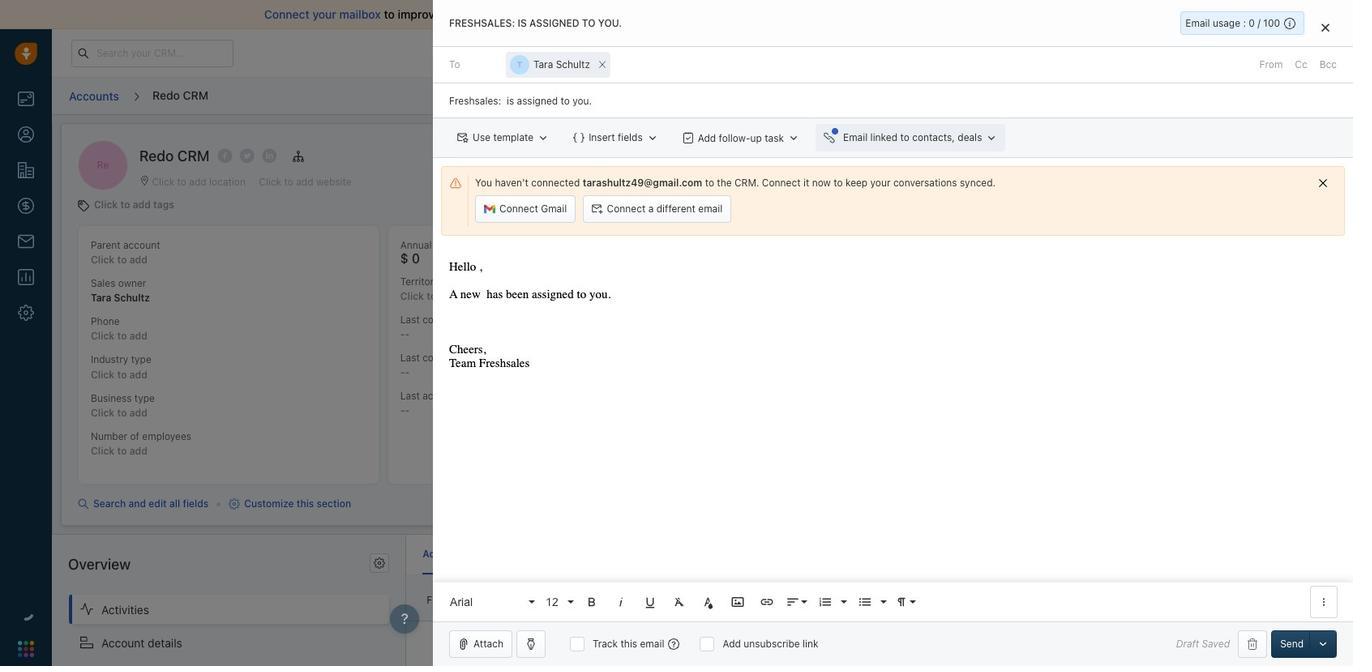 Task type: vqa. For each thing, say whether or not it's contained in the screenshot.


Task type: locate. For each thing, give the bounding box(es) containing it.
tags
[[153, 199, 174, 211]]

schultz left × 'link'
[[556, 58, 590, 71]]

redo down search your crm... text field
[[152, 88, 180, 102]]

0 right $
[[412, 251, 420, 266]]

fields inside button
[[618, 131, 643, 144]]

add up business type click to add
[[129, 369, 147, 381]]

2 last from the top
[[400, 352, 420, 364]]

explore plans
[[1047, 46, 1110, 58]]

0 vertical spatial by
[[762, 240, 773, 252]]

last down territory click to add
[[400, 314, 420, 326]]

sales owner tara schultz
[[91, 277, 150, 304]]

mailbox
[[339, 7, 381, 21]]

1 horizontal spatial time
[[575, 595, 595, 607]]

1 horizontal spatial schultz
[[556, 58, 590, 71]]

1 vertical spatial tara
[[91, 292, 111, 304]]

fields right insert
[[618, 131, 643, 144]]

0 inside the × dialog
[[1249, 17, 1255, 29]]

connect left it
[[762, 177, 801, 189]]

to left you.
[[582, 17, 595, 29]]

customize this section link
[[229, 497, 351, 512]]

0 vertical spatial your
[[313, 7, 336, 21]]

email left linked
[[843, 131, 868, 144]]

tara schultz ×
[[534, 55, 607, 72]]

revenue
[[434, 239, 471, 251]]

your right keep
[[870, 177, 891, 189]]

and left enable
[[515, 7, 535, 21]]

phone
[[91, 316, 120, 328]]

1 all from the left
[[474, 595, 486, 607]]

last
[[400, 314, 420, 326], [400, 352, 420, 364], [400, 390, 420, 402]]

1 vertical spatial and
[[129, 498, 146, 510]]

2 all from the left
[[561, 595, 572, 607]]

last inside last contacted mode --
[[400, 352, 420, 364]]

add for add follow-up task
[[698, 132, 716, 144]]

1 horizontal spatial fields
[[618, 131, 643, 144]]

template
[[493, 131, 534, 144]]

email down the
[[698, 203, 723, 215]]

0 vertical spatial fields
[[618, 131, 643, 144]]

from
[[1260, 58, 1283, 71]]

to down number
[[117, 445, 127, 457]]

phone click to add
[[91, 316, 147, 342]]

crm left the facebook circled 'image'
[[177, 148, 210, 165]]

0 horizontal spatial email
[[843, 131, 868, 144]]

type
[[131, 354, 151, 366], [459, 390, 479, 402], [134, 392, 155, 404]]

insert link (⌘k) image
[[760, 595, 774, 610]]

1 horizontal spatial 0
[[1249, 17, 1255, 29]]

italic (⌘i) image
[[614, 595, 628, 610]]

your left "mailbox"
[[313, 7, 336, 21]]

email down underline (⌘u) icon
[[640, 638, 664, 650]]

click inside parent account click to add
[[91, 254, 115, 266]]

redo crm down search your crm... text field
[[152, 88, 208, 102]]

insert
[[589, 131, 615, 144]]

1 vertical spatial fields
[[183, 498, 209, 510]]

you.
[[598, 17, 622, 29]]

to inside business type click to add
[[117, 407, 127, 419]]

this inside the × dialog
[[621, 638, 637, 650]]

1 horizontal spatial tara
[[534, 58, 553, 71]]

1 vertical spatial this
[[621, 638, 637, 650]]

to
[[384, 7, 395, 21], [582, 17, 595, 29], [900, 131, 910, 144], [705, 177, 714, 189], [834, 177, 843, 189], [120, 199, 130, 211], [117, 254, 127, 266], [427, 290, 436, 302], [117, 330, 127, 342], [117, 369, 127, 381], [117, 407, 127, 419], [117, 445, 127, 457]]

owner
[[118, 277, 146, 290]]

add up industry type click to add
[[129, 330, 147, 342]]

all
[[474, 595, 486, 607], [561, 595, 572, 607]]

click down parent
[[91, 254, 115, 266]]

insert image (⌘p) image
[[731, 595, 745, 610]]

connect
[[264, 7, 310, 21], [762, 177, 801, 189], [500, 203, 538, 215], [607, 203, 646, 215]]

1 vertical spatial of
[[130, 430, 139, 442]]

0 vertical spatial redo
[[152, 88, 180, 102]]

1 vertical spatial contacted
[[423, 352, 469, 364]]

all activities link
[[470, 590, 545, 611]]

contacted for time
[[423, 314, 469, 326]]

click down phone
[[91, 330, 115, 342]]

schultz down owner
[[114, 292, 150, 304]]

type right activity
[[459, 390, 479, 402]]

all inside button
[[561, 595, 572, 607]]

connect down haven't
[[500, 203, 538, 215]]

tara down sales
[[91, 292, 111, 304]]

to down industry
[[117, 369, 127, 381]]

0 for $
[[412, 251, 420, 266]]

by
[[762, 240, 773, 252], [453, 595, 464, 607]]

connect your mailbox to improve deliverability and enable 2-way sync of email conversations.
[[264, 7, 765, 21]]

ordered list image
[[818, 595, 833, 610]]

to inside industry type click to add
[[117, 369, 127, 381]]

add follow-up task button
[[674, 124, 808, 152], [674, 124, 808, 152]]

email usage : 0 / 100
[[1186, 17, 1280, 29]]

you haven't connected tarashultz49@gmail.com to the crm. connect it now to keep your conversations synced.
[[475, 177, 996, 189]]

connect left "mailbox"
[[264, 7, 310, 21]]

overview
[[68, 556, 131, 573]]

1 last from the top
[[400, 314, 420, 326]]

arial
[[450, 596, 473, 608]]

0 horizontal spatial all
[[474, 595, 486, 607]]

territory
[[400, 275, 439, 288]]

plans
[[1085, 46, 1110, 58]]

1 vertical spatial last
[[400, 352, 420, 364]]

your inside the × dialog
[[870, 177, 891, 189]]

add for add unsubscribe link
[[723, 638, 741, 650]]

email inside 'button'
[[843, 131, 868, 144]]

tara down freshsales:  is assigned to you. at the left top of page
[[534, 58, 553, 71]]

click down territory
[[400, 290, 424, 302]]

/
[[1258, 17, 1261, 29]]

0 vertical spatial last
[[400, 314, 420, 326]]

0 horizontal spatial schultz
[[114, 292, 150, 304]]

click down business
[[91, 407, 115, 419]]

add inside industry type click to add
[[129, 369, 147, 381]]

connect gmail button
[[475, 196, 576, 223]]

type inside industry type click to add
[[131, 354, 151, 366]]

click down industry
[[91, 369, 115, 381]]

details
[[148, 636, 182, 650]]

0 vertical spatial this
[[297, 498, 314, 510]]

to down phone
[[117, 330, 127, 342]]

0 vertical spatial contacted
[[423, 314, 469, 326]]

account
[[123, 239, 160, 251]]

0 horizontal spatial your
[[313, 7, 336, 21]]

0 horizontal spatial add
[[698, 132, 716, 144]]

unordered list image
[[858, 595, 872, 610]]

connect for connect your mailbox to improve deliverability and enable 2-way sync of email conversations.
[[264, 7, 310, 21]]

deal
[[775, 240, 795, 252], [788, 594, 807, 606]]

last inside last activity type --
[[400, 390, 420, 402]]

this left section
[[297, 498, 314, 510]]

clear formatting image
[[672, 595, 687, 610]]

1 contacted from the top
[[423, 314, 469, 326]]

3 last from the top
[[400, 390, 420, 402]]

time left periods
[[575, 595, 595, 607]]

1 vertical spatial schultz
[[114, 292, 150, 304]]

add left unsubscribe
[[723, 638, 741, 650]]

0 horizontal spatial of
[[130, 430, 139, 442]]

email
[[1186, 17, 1210, 29], [843, 131, 868, 144]]

time up mode
[[472, 314, 492, 326]]

type right business
[[134, 392, 155, 404]]

1 vertical spatial 0
[[412, 251, 420, 266]]

application
[[433, 244, 1353, 622]]

1 horizontal spatial all
[[561, 595, 572, 607]]

add inside phone click to add
[[129, 330, 147, 342]]

1 vertical spatial time
[[575, 595, 595, 607]]

contacted down last contacted time --
[[423, 352, 469, 364]]

contacted inside last contacted time --
[[423, 314, 469, 326]]

1 vertical spatial by
[[453, 595, 464, 607]]

redo up the tags
[[139, 148, 174, 165]]

all right arial
[[474, 595, 486, 607]]

time inside last contacted time --
[[472, 314, 492, 326]]

to inside phone click to add
[[117, 330, 127, 342]]

underline (⌘u) image
[[643, 595, 658, 610]]

last inside last contacted time --
[[400, 314, 420, 326]]

all right 12
[[561, 595, 572, 607]]

fields right "all"
[[183, 498, 209, 510]]

contacted down territory click to add
[[423, 314, 469, 326]]

1 horizontal spatial your
[[870, 177, 891, 189]]

territory click to add
[[400, 275, 457, 302]]

:
[[1243, 17, 1246, 29]]

last left activity
[[400, 390, 420, 402]]

now
[[812, 177, 831, 189]]

last contacted time --
[[400, 314, 492, 341]]

1 vertical spatial email
[[843, 131, 868, 144]]

last for last contacted mode
[[400, 352, 420, 364]]

schultz inside tara schultz ×
[[556, 58, 590, 71]]

add down 'account'
[[129, 254, 147, 266]]

redo
[[152, 88, 180, 102], [139, 148, 174, 165]]

0 horizontal spatial this
[[297, 498, 314, 510]]

section
[[317, 498, 351, 510]]

of inside the number of employees click to add
[[130, 430, 139, 442]]

redo crm up the tags
[[139, 148, 210, 165]]

your
[[313, 7, 336, 21], [870, 177, 891, 189]]

1 vertical spatial your
[[870, 177, 891, 189]]

customize
[[244, 498, 294, 510]]

1 horizontal spatial email
[[1186, 17, 1210, 29]]

add inside territory click to add
[[439, 290, 457, 302]]

0 vertical spatial tara
[[534, 58, 553, 71]]

by right the deals
[[762, 240, 773, 252]]

0 horizontal spatial time
[[472, 314, 492, 326]]

click up parent
[[94, 199, 118, 211]]

and
[[515, 7, 535, 21], [129, 498, 146, 510]]

email linked to contacts, deals
[[843, 131, 982, 144]]

1 vertical spatial redo
[[139, 148, 174, 165]]

add
[[698, 132, 716, 144], [723, 638, 741, 650]]

to inside parent account click to add
[[117, 254, 127, 266]]

to down territory
[[427, 290, 436, 302]]

employees
[[142, 430, 191, 442]]

deal left stage
[[775, 240, 795, 252]]

last down last contacted time --
[[400, 352, 420, 364]]

application containing arial
[[433, 244, 1353, 622]]

0 vertical spatial of
[[641, 7, 652, 21]]

draft saved
[[1176, 638, 1230, 651]]

activities left "unordered list" icon
[[810, 594, 851, 606]]

of right the sync
[[641, 7, 652, 21]]

more misc image
[[1317, 595, 1331, 610]]

a
[[648, 203, 654, 215]]

add inside parent account click to add
[[129, 254, 147, 266]]

add left the tags
[[133, 199, 151, 211]]

0 vertical spatial 0
[[1249, 17, 1255, 29]]

0 horizontal spatial 0
[[412, 251, 420, 266]]

deal right show
[[788, 594, 807, 606]]

email for email linked to contacts, deals
[[843, 131, 868, 144]]

to down parent
[[117, 254, 127, 266]]

click down number
[[91, 445, 115, 457]]

insert fields
[[589, 131, 643, 144]]

of right number
[[130, 430, 139, 442]]

this for section
[[297, 498, 314, 510]]

add up last contacted time --
[[439, 290, 457, 302]]

1 horizontal spatial this
[[621, 638, 637, 650]]

contacted inside last contacted mode --
[[423, 352, 469, 364]]

crm down search your crm... text field
[[183, 88, 208, 102]]

connect left a
[[607, 203, 646, 215]]

add down business
[[129, 407, 147, 419]]

1 vertical spatial add
[[723, 638, 741, 650]]

add inside business type click to add
[[129, 407, 147, 419]]

search and edit all fields link
[[78, 497, 209, 512]]

contacts
[[675, 595, 715, 607]]

last for last activity type
[[400, 390, 420, 402]]

0 inside annual revenue $ 0
[[412, 251, 420, 266]]

-
[[400, 328, 405, 341], [405, 328, 410, 341], [400, 367, 405, 379], [405, 367, 410, 379], [400, 405, 405, 417], [405, 405, 410, 417]]

1 horizontal spatial by
[[762, 240, 773, 252]]

1 horizontal spatial add
[[723, 638, 741, 650]]

0 for :
[[1249, 17, 1255, 29]]

to down business
[[117, 407, 127, 419]]

attach button
[[449, 631, 512, 658]]

parent
[[91, 239, 120, 251]]

type inside business type click to add
[[134, 392, 155, 404]]

0 horizontal spatial tara
[[91, 292, 111, 304]]

arial button
[[444, 586, 537, 619]]

0 vertical spatial schultz
[[556, 58, 590, 71]]

by right the filter
[[453, 595, 464, 607]]

all for all activities
[[474, 595, 486, 607]]

0 vertical spatial email
[[1186, 17, 1210, 29]]

0 horizontal spatial activities
[[489, 595, 530, 607]]

add down employees
[[129, 445, 147, 457]]

12
[[546, 596, 558, 608]]

schultz
[[556, 58, 590, 71], [114, 292, 150, 304]]

insert fields button
[[565, 124, 666, 152]]

2 vertical spatial last
[[400, 390, 420, 402]]

and left edit
[[129, 498, 146, 510]]

× link
[[594, 51, 610, 77]]

this for email
[[621, 638, 637, 650]]

periods
[[598, 595, 632, 607]]

fields
[[618, 131, 643, 144], [183, 498, 209, 510]]

text color image
[[701, 595, 716, 610]]

to right linked
[[900, 131, 910, 144]]

0 vertical spatial time
[[472, 314, 492, 326]]

activity
[[423, 390, 456, 402]]

email left usage
[[1186, 17, 1210, 29]]

0 right :
[[1249, 17, 1255, 29]]

facebook circled image
[[218, 148, 232, 165]]

last activity type --
[[400, 390, 479, 417]]

1 horizontal spatial and
[[515, 7, 535, 21]]

annual
[[400, 239, 432, 251]]

type right industry
[[131, 354, 151, 366]]

1 vertical spatial email
[[698, 203, 723, 215]]

activities left 12
[[489, 595, 530, 607]]

0 vertical spatial and
[[515, 7, 535, 21]]

0 vertical spatial add
[[698, 132, 716, 144]]

way
[[589, 7, 610, 21]]

all activities
[[474, 595, 530, 607]]

add left follow-
[[698, 132, 716, 144]]

0 horizontal spatial by
[[453, 595, 464, 607]]

× dialog
[[433, 0, 1353, 666]]

click inside phone click to add
[[91, 330, 115, 342]]

deals by deal stage
[[733, 240, 823, 252]]

activity
[[423, 548, 459, 560]]

email right the sync
[[655, 7, 684, 21]]

this right track
[[621, 638, 637, 650]]

2 contacted from the top
[[423, 352, 469, 364]]

email for email usage : 0 / 100
[[1186, 17, 1210, 29]]



Task type: describe. For each thing, give the bounding box(es) containing it.
activities
[[101, 603, 149, 617]]

0 vertical spatial email
[[655, 7, 684, 21]]

tara inside sales owner tara schultz
[[91, 292, 111, 304]]

assigned
[[529, 17, 579, 29]]

use template button
[[449, 124, 557, 152]]

to left the
[[705, 177, 714, 189]]

industry
[[91, 354, 128, 366]]

deals
[[958, 131, 982, 144]]

click inside business type click to add
[[91, 407, 115, 419]]

deliverability
[[444, 7, 512, 21]]

unsubscribe
[[744, 638, 800, 650]]

1 vertical spatial redo crm
[[139, 148, 210, 165]]

by for deals
[[762, 240, 773, 252]]

to inside email linked to contacts, deals 'button'
[[900, 131, 910, 144]]

21
[[984, 47, 994, 58]]

gmail
[[541, 203, 567, 215]]

search and edit all fields
[[93, 498, 209, 510]]

all for all time periods
[[561, 595, 572, 607]]

haven't
[[495, 177, 529, 189]]

usage
[[1213, 17, 1240, 29]]

stage
[[798, 240, 823, 252]]

draft
[[1176, 638, 1199, 651]]

0 vertical spatial redo crm
[[152, 88, 208, 102]]

align image
[[786, 595, 800, 610]]

click inside territory click to add
[[400, 290, 424, 302]]

0 vertical spatial deal
[[775, 240, 795, 252]]

account
[[101, 636, 145, 650]]

paragraph format image
[[894, 595, 909, 610]]

0 vertical spatial crm
[[183, 88, 208, 102]]

is
[[518, 17, 527, 29]]

no
[[659, 595, 672, 607]]

mng settings image
[[374, 558, 385, 569]]

2-
[[577, 7, 589, 21]]

schultz inside sales owner tara schultz
[[114, 292, 150, 304]]

link
[[803, 638, 819, 650]]

type inside last activity type --
[[459, 390, 479, 402]]

contacted for mode
[[423, 352, 469, 364]]

parent account click to add
[[91, 239, 160, 266]]

freshworks switcher image
[[18, 641, 34, 657]]

send
[[1280, 638, 1304, 650]]

2 vertical spatial email
[[640, 638, 664, 650]]

add unsubscribe link
[[723, 638, 819, 650]]

to left the tags
[[120, 199, 130, 211]]

connect your mailbox link
[[264, 7, 384, 21]]

contacts,
[[912, 131, 955, 144]]

linkedin circled image
[[262, 148, 277, 165]]

crm.
[[735, 177, 759, 189]]

keep
[[846, 177, 868, 189]]

customize this section
[[244, 498, 351, 510]]

cc
[[1295, 58, 1307, 71]]

sync
[[613, 7, 638, 21]]

track this email
[[593, 638, 664, 650]]

conversations
[[893, 177, 957, 189]]

deals
[[733, 240, 759, 252]]

to right now
[[834, 177, 843, 189]]

click inside industry type click to add
[[91, 369, 115, 381]]

up
[[750, 132, 762, 144]]

tarashultz49@gmail.com
[[583, 177, 702, 189]]

1 horizontal spatial of
[[641, 7, 652, 21]]

add follow-up task
[[698, 132, 784, 144]]

saved
[[1202, 638, 1230, 651]]

accounts link
[[68, 83, 120, 109]]

$
[[400, 251, 408, 266]]

email image
[[1193, 46, 1204, 60]]

100
[[1263, 17, 1280, 29]]

to inside the number of employees click to add
[[117, 445, 127, 457]]

1 horizontal spatial activities
[[810, 594, 851, 606]]

show
[[760, 594, 785, 606]]

timeline
[[462, 548, 500, 560]]

all time periods button
[[557, 590, 647, 611]]

number of employees click to add
[[91, 430, 191, 457]]

twitter circled image
[[240, 148, 254, 165]]

show deal activities
[[760, 594, 851, 606]]

edit
[[149, 498, 167, 510]]

task
[[765, 132, 784, 144]]

attach
[[474, 638, 503, 650]]

bold (⌘b) image
[[585, 595, 599, 610]]

to
[[449, 58, 460, 71]]

Write a subject line text field
[[433, 84, 1353, 118]]

email linked to contacts, deals button
[[816, 124, 1006, 152]]

by for filter
[[453, 595, 464, 607]]

freshsales:
[[449, 17, 515, 29]]

in
[[974, 47, 982, 58]]

synced.
[[960, 177, 996, 189]]

1 vertical spatial deal
[[788, 594, 807, 606]]

click to add tags
[[94, 199, 174, 211]]

account details
[[101, 636, 182, 650]]

trial
[[932, 47, 948, 58]]

connect a different email button
[[583, 196, 731, 223]]

annual revenue $ 0
[[400, 239, 471, 266]]

to right "mailbox"
[[384, 7, 395, 21]]

time inside button
[[575, 595, 595, 607]]

bcc
[[1320, 58, 1337, 71]]

business
[[91, 392, 132, 404]]

sales
[[91, 277, 115, 290]]

connect for connect a different email
[[607, 203, 646, 215]]

it
[[803, 177, 809, 189]]

the
[[717, 177, 732, 189]]

connect for connect gmail
[[500, 203, 538, 215]]

no contacts
[[659, 595, 715, 607]]

accounts
[[69, 89, 119, 103]]

you
[[475, 177, 492, 189]]

enable
[[538, 7, 574, 21]]

number
[[91, 430, 127, 442]]

your
[[910, 47, 929, 58]]

1 vertical spatial crm
[[177, 148, 210, 165]]

all time periods
[[561, 595, 632, 607]]

tara inside tara schultz ×
[[534, 58, 553, 71]]

click inside the number of employees click to add
[[91, 445, 115, 457]]

close image
[[1322, 23, 1330, 32]]

linked
[[870, 131, 898, 144]]

to inside territory click to add
[[427, 290, 436, 302]]

connect gmail
[[500, 203, 567, 215]]

conversations.
[[687, 7, 765, 21]]

type for industry type click to add
[[131, 354, 151, 366]]

last for last contacted time
[[400, 314, 420, 326]]

email inside button
[[698, 203, 723, 215]]

type for business type click to add
[[134, 392, 155, 404]]

search
[[93, 498, 126, 510]]

freshsales:  is assigned to you.
[[449, 17, 622, 29]]

Search your CRM... text field
[[71, 39, 233, 67]]

industry type click to add
[[91, 354, 151, 381]]

use template
[[473, 131, 534, 144]]

0 horizontal spatial and
[[129, 498, 146, 510]]

explore
[[1047, 46, 1082, 58]]

×
[[598, 55, 607, 72]]

0 horizontal spatial fields
[[183, 498, 209, 510]]

add inside the number of employees click to add
[[129, 445, 147, 457]]



